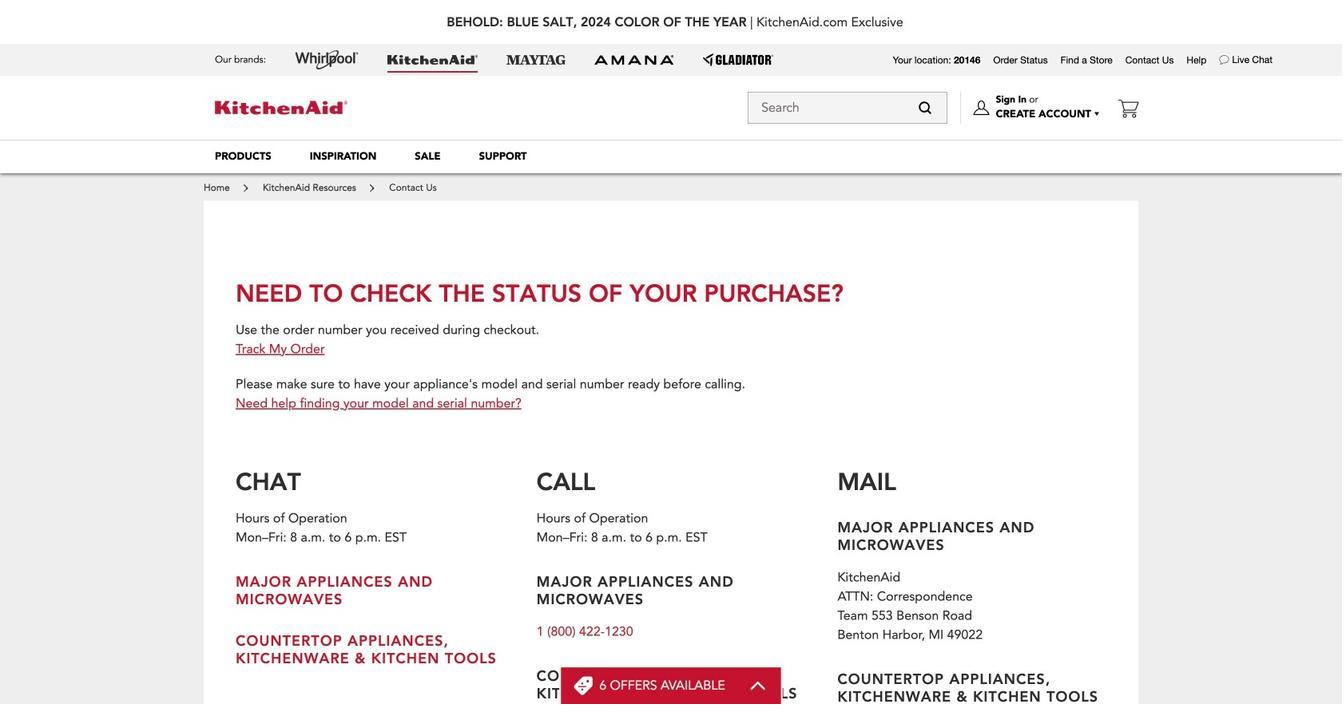 Task type: locate. For each thing, give the bounding box(es) containing it.
menu
[[196, 140, 1147, 173]]

0 horizontal spatial kitchenaid image
[[215, 101, 348, 115]]

gladiator_grey image
[[703, 54, 774, 66]]

kitchenaid image
[[388, 55, 478, 65], [215, 101, 348, 115]]

maytag image
[[507, 55, 566, 65]]

1 vertical spatial kitchenaid image
[[215, 101, 348, 115]]

support element
[[479, 149, 527, 164]]

products element
[[215, 149, 272, 164]]

amana image
[[595, 54, 675, 66]]

1 horizontal spatial kitchenaid image
[[388, 55, 478, 65]]

0 vertical spatial kitchenaid image
[[388, 55, 478, 65]]



Task type: vqa. For each thing, say whether or not it's contained in the screenshot.
the bottom kitchenaid image
yes



Task type: describe. For each thing, give the bounding box(es) containing it.
inspiration element
[[310, 149, 377, 164]]

sale element
[[415, 149, 441, 164]]

Search search field
[[748, 92, 948, 124]]

whirlpool image
[[295, 50, 359, 70]]



